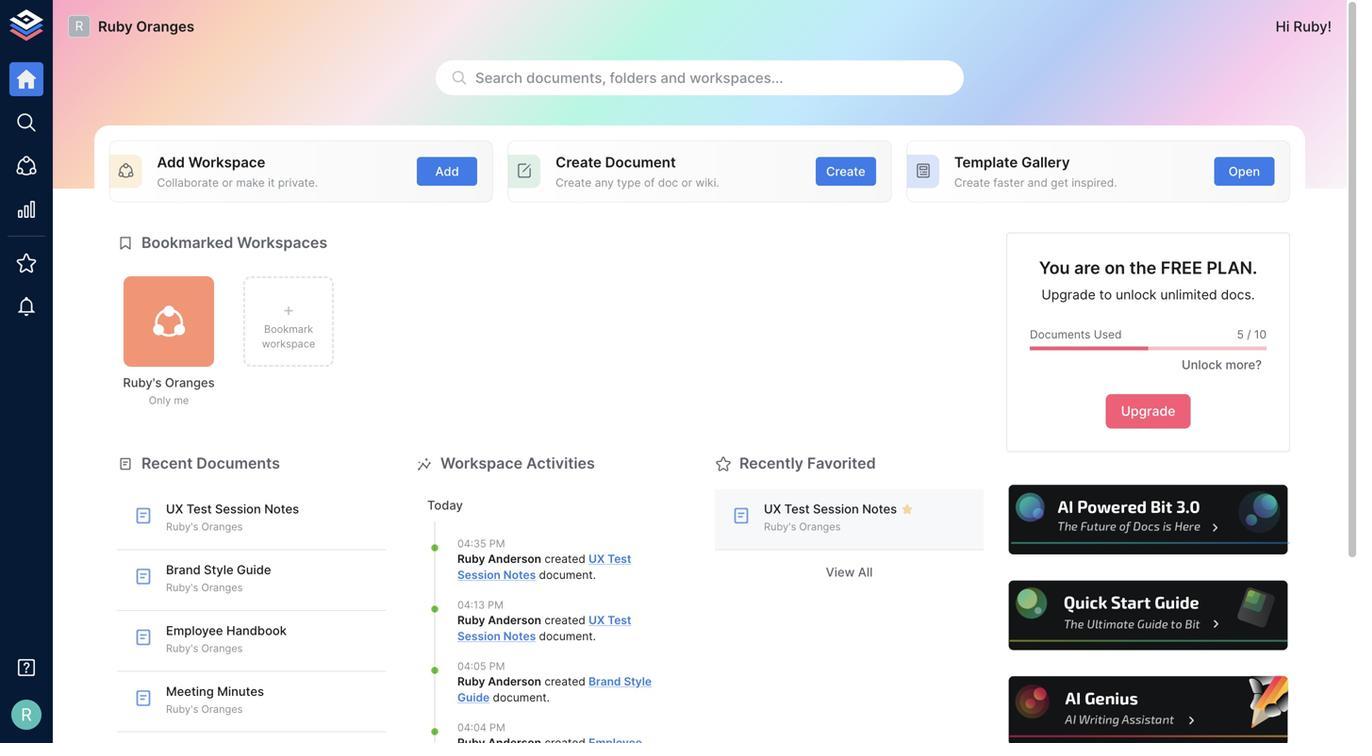 Task type: describe. For each thing, give the bounding box(es) containing it.
brand style guide link
[[458, 675, 652, 705]]

meeting minutes ruby's oranges
[[166, 684, 264, 716]]

ruby for 04:13 pm
[[458, 614, 485, 628]]

to
[[1100, 287, 1112, 303]]

faster
[[994, 176, 1025, 189]]

r inside "button"
[[21, 705, 32, 725]]

on
[[1105, 258, 1126, 278]]

04:04 pm
[[458, 722, 506, 734]]

docs.
[[1222, 287, 1256, 303]]

document for 04:13 pm
[[539, 630, 593, 643]]

minutes
[[217, 684, 264, 699]]

search
[[476, 69, 523, 86]]

pm for 04:04 pm
[[490, 722, 506, 734]]

document . for 04:05 pm
[[490, 691, 550, 705]]

type
[[617, 176, 641, 189]]

workspaces...
[[690, 69, 784, 86]]

activities
[[527, 454, 595, 473]]

search documents, folders and workspaces...
[[476, 69, 784, 86]]

hi ruby !
[[1276, 18, 1332, 35]]

ruby anderson created for 04:35 pm
[[458, 553, 589, 566]]

ruby's down recently
[[764, 521, 797, 533]]

hi
[[1276, 18, 1290, 35]]

1 help image from the top
[[1007, 483, 1291, 558]]

bookmarked
[[142, 234, 233, 252]]

bookmark workspace button
[[243, 276, 334, 367]]

pm for 04:35 pm
[[489, 538, 505, 550]]

. for 04:35 pm
[[593, 568, 596, 582]]

collaborate
[[157, 176, 219, 189]]

create button
[[816, 157, 876, 186]]

view
[[826, 565, 855, 580]]

unlock more?
[[1182, 358, 1262, 372]]

add for add workspace collaborate or make it private.
[[157, 154, 185, 171]]

ruby anderson created for 04:13 pm
[[458, 614, 589, 628]]

handbook
[[226, 624, 287, 638]]

ruby's oranges
[[764, 521, 841, 533]]

document for 04:05 pm
[[493, 691, 547, 705]]

guide for brand style guide
[[458, 691, 490, 705]]

brand style guide
[[458, 675, 652, 705]]

5
[[1238, 328, 1244, 342]]

/
[[1248, 328, 1252, 342]]

ux test session notes for 04:13 pm
[[458, 614, 632, 643]]

make
[[236, 176, 265, 189]]

0 vertical spatial r
[[75, 18, 83, 34]]

ruby's inside ruby's oranges only me
[[123, 376, 162, 390]]

oranges inside ux test session notes ruby's oranges
[[201, 521, 243, 533]]

oranges inside the employee handbook ruby's oranges
[[201, 643, 243, 655]]

guide for brand style guide ruby's oranges
[[237, 563, 271, 577]]

ruby for 04:05 pm
[[458, 675, 485, 689]]

are
[[1075, 258, 1101, 278]]

oranges inside brand style guide ruby's oranges
[[201, 582, 243, 594]]

more?
[[1226, 358, 1262, 372]]

employee handbook ruby's oranges
[[166, 624, 287, 655]]

04:35 pm
[[458, 538, 505, 550]]

ruby oranges
[[98, 18, 194, 35]]

document
[[605, 154, 676, 171]]

bookmark workspace
[[262, 323, 315, 350]]

0 vertical spatial documents
[[1030, 328, 1091, 342]]

style for brand style guide
[[624, 675, 652, 689]]

04:13
[[458, 599, 485, 612]]

folders
[[610, 69, 657, 86]]

documents used
[[1030, 328, 1122, 342]]

brand style guide ruby's oranges
[[166, 563, 271, 594]]

or inside create document create any type of doc or wiki.
[[682, 176, 693, 189]]

upgrade button
[[1106, 395, 1191, 429]]

workspace activities
[[441, 454, 595, 473]]

any
[[595, 176, 614, 189]]

it
[[268, 176, 275, 189]]

only
[[149, 395, 171, 407]]

workspaces
[[237, 234, 328, 252]]

notes up 04:05 pm at the bottom of page
[[504, 630, 536, 643]]

upgrade inside button
[[1121, 404, 1176, 420]]

add button
[[417, 157, 478, 186]]

ux test session notes link for 04:13 pm
[[458, 614, 632, 643]]

free
[[1161, 258, 1203, 278]]

04:35
[[458, 538, 487, 550]]

ruby's oranges only me
[[123, 376, 215, 407]]

template gallery create faster and get inspired.
[[955, 154, 1118, 189]]

created for 04:13 pm
[[545, 614, 586, 628]]

open button
[[1215, 157, 1275, 186]]

today
[[427, 498, 463, 513]]

notes down 'favorited'
[[863, 502, 897, 517]]

0 vertical spatial ux test session notes
[[764, 502, 897, 517]]

5 / 10
[[1238, 328, 1267, 342]]

the
[[1130, 258, 1157, 278]]

ruby for 04:35 pm
[[458, 553, 485, 566]]

04:05
[[458, 661, 486, 673]]

employee
[[166, 624, 223, 638]]

private.
[[278, 176, 318, 189]]

view all
[[826, 565, 873, 580]]

session inside ux test session notes ruby's oranges
[[215, 502, 261, 517]]

meeting
[[166, 684, 214, 699]]

!
[[1328, 18, 1332, 35]]



Task type: locate. For each thing, give the bounding box(es) containing it.
1 horizontal spatial style
[[624, 675, 652, 689]]

and inside template gallery create faster and get inspired.
[[1028, 176, 1048, 189]]

1 horizontal spatial brand
[[589, 675, 621, 689]]

0 vertical spatial created
[[545, 553, 586, 566]]

ux test session notes link down 04:35 pm
[[458, 553, 632, 582]]

ruby's up only
[[123, 376, 162, 390]]

bookmarked workspaces
[[142, 234, 328, 252]]

create inside template gallery create faster and get inspired.
[[955, 176, 991, 189]]

ruby's inside brand style guide ruby's oranges
[[166, 582, 198, 594]]

doc
[[658, 176, 678, 189]]

1 anderson from the top
[[488, 553, 542, 566]]

oranges inside ruby's oranges only me
[[165, 376, 215, 390]]

style inside brand style guide ruby's oranges
[[204, 563, 234, 577]]

document for 04:35 pm
[[539, 568, 593, 582]]

2 vertical spatial ruby anderson created
[[458, 675, 589, 689]]

all
[[858, 565, 873, 580]]

0 vertical spatial style
[[204, 563, 234, 577]]

and right folders
[[661, 69, 686, 86]]

1 horizontal spatial upgrade
[[1121, 404, 1176, 420]]

anderson
[[488, 553, 542, 566], [488, 614, 542, 628], [488, 675, 542, 689]]

and
[[661, 69, 686, 86], [1028, 176, 1048, 189]]

2 vertical spatial document .
[[490, 691, 550, 705]]

ux test session notes ruby's oranges
[[166, 502, 299, 533]]

inspired.
[[1072, 176, 1118, 189]]

documents left used on the right top of page
[[1030, 328, 1091, 342]]

bookmark
[[264, 323, 313, 336]]

r
[[75, 18, 83, 34], [21, 705, 32, 725]]

1 vertical spatial ux test session notes link
[[458, 614, 632, 643]]

1 ux test session notes link from the top
[[458, 553, 632, 582]]

10
[[1255, 328, 1267, 342]]

pm
[[489, 538, 505, 550], [488, 599, 504, 612], [489, 661, 505, 673], [490, 722, 506, 734]]

notes
[[264, 502, 299, 517], [863, 502, 897, 517], [504, 568, 536, 582], [504, 630, 536, 643]]

0 vertical spatial brand
[[166, 563, 201, 577]]

ux test session notes
[[764, 502, 897, 517], [458, 553, 632, 582], [458, 614, 632, 643]]

documents,
[[526, 69, 606, 86]]

1 vertical spatial guide
[[458, 691, 490, 705]]

0 vertical spatial upgrade
[[1042, 287, 1096, 303]]

session up ruby's oranges
[[813, 502, 859, 517]]

0 vertical spatial workspace
[[188, 154, 266, 171]]

view all button
[[715, 558, 984, 587]]

ruby's inside meeting minutes ruby's oranges
[[166, 703, 198, 716]]

gallery
[[1022, 154, 1070, 171]]

3 created from the top
[[545, 675, 586, 689]]

2 anderson from the top
[[488, 614, 542, 628]]

add inside add workspace collaborate or make it private.
[[157, 154, 185, 171]]

session up 04:13 pm
[[458, 568, 501, 582]]

1 vertical spatial upgrade
[[1121, 404, 1176, 420]]

0 vertical spatial ux test session notes link
[[458, 553, 632, 582]]

and down gallery
[[1028, 176, 1048, 189]]

add inside button
[[435, 164, 459, 179]]

ruby anderson created down 04:13 pm
[[458, 614, 589, 628]]

add
[[157, 154, 185, 171], [435, 164, 459, 179]]

ux test session notes down 04:35 pm
[[458, 553, 632, 582]]

ruby anderson created down 04:35 pm
[[458, 553, 589, 566]]

0 vertical spatial help image
[[1007, 483, 1291, 558]]

brand inside brand style guide ruby's oranges
[[166, 563, 201, 577]]

me
[[174, 395, 189, 407]]

style inside brand style guide
[[624, 675, 652, 689]]

recent
[[142, 454, 193, 473]]

0 horizontal spatial or
[[222, 176, 233, 189]]

created for 04:05 pm
[[545, 675, 586, 689]]

session up 04:05 pm at the bottom of page
[[458, 630, 501, 643]]

documents up ux test session notes ruby's oranges
[[197, 454, 280, 473]]

pm for 04:13 pm
[[488, 599, 504, 612]]

of
[[644, 176, 655, 189]]

1 vertical spatial help image
[[1007, 578, 1291, 653]]

workspace up "today"
[[441, 454, 523, 473]]

create inside button
[[827, 164, 866, 179]]

1 horizontal spatial and
[[1028, 176, 1048, 189]]

unlock more? button
[[1172, 351, 1267, 380]]

unlimited
[[1161, 287, 1218, 303]]

1 vertical spatial and
[[1028, 176, 1048, 189]]

created
[[545, 553, 586, 566], [545, 614, 586, 628], [545, 675, 586, 689]]

pm right 04:04
[[490, 722, 506, 734]]

recent documents
[[142, 454, 280, 473]]

style
[[204, 563, 234, 577], [624, 675, 652, 689]]

create document create any type of doc or wiki.
[[556, 154, 720, 189]]

1 vertical spatial document
[[539, 630, 593, 643]]

. for 04:13 pm
[[593, 630, 596, 643]]

plan.
[[1207, 258, 1258, 278]]

1 horizontal spatial guide
[[458, 691, 490, 705]]

1 horizontal spatial workspace
[[441, 454, 523, 473]]

upgrade down you at right
[[1042, 287, 1096, 303]]

04:05 pm
[[458, 661, 505, 673]]

0 horizontal spatial and
[[661, 69, 686, 86]]

2 help image from the top
[[1007, 578, 1291, 653]]

or inside add workspace collaborate or make it private.
[[222, 176, 233, 189]]

04:13 pm
[[458, 599, 504, 612]]

0 vertical spatial and
[[661, 69, 686, 86]]

3 anderson from the top
[[488, 675, 542, 689]]

. for 04:05 pm
[[547, 691, 550, 705]]

workspace inside add workspace collaborate or make it private.
[[188, 154, 266, 171]]

2 vertical spatial created
[[545, 675, 586, 689]]

guide down ux test session notes ruby's oranges
[[237, 563, 271, 577]]

ruby anderson created down 04:05 pm at the bottom of page
[[458, 675, 589, 689]]

test
[[187, 502, 212, 517], [785, 502, 810, 517], [608, 553, 632, 566], [608, 614, 632, 628]]

favorited
[[808, 454, 876, 473]]

2 vertical spatial help image
[[1007, 674, 1291, 744]]

2 created from the top
[[545, 614, 586, 628]]

anderson down 04:13 pm
[[488, 614, 542, 628]]

or left make
[[222, 176, 233, 189]]

anderson down 04:05 pm at the bottom of page
[[488, 675, 542, 689]]

0 horizontal spatial add
[[157, 154, 185, 171]]

1 or from the left
[[222, 176, 233, 189]]

3 ruby anderson created from the top
[[458, 675, 589, 689]]

3 help image from the top
[[1007, 674, 1291, 744]]

0 vertical spatial document
[[539, 568, 593, 582]]

workspace
[[188, 154, 266, 171], [441, 454, 523, 473]]

guide up 04:04
[[458, 691, 490, 705]]

anderson down 04:35 pm
[[488, 553, 542, 566]]

and inside button
[[661, 69, 686, 86]]

anderson for 04:05 pm
[[488, 675, 542, 689]]

2 vertical spatial .
[[547, 691, 550, 705]]

upgrade down unlock more? 'button'
[[1121, 404, 1176, 420]]

brand for brand style guide ruby's oranges
[[166, 563, 201, 577]]

2 vertical spatial document
[[493, 691, 547, 705]]

0 horizontal spatial guide
[[237, 563, 271, 577]]

ux test session notes for 04:35 pm
[[458, 553, 632, 582]]

progress bar
[[912, 347, 1267, 351]]

1 vertical spatial anderson
[[488, 614, 542, 628]]

workspace up make
[[188, 154, 266, 171]]

template
[[955, 154, 1018, 171]]

pm right the 04:05
[[489, 661, 505, 673]]

ux test session notes link
[[458, 553, 632, 582], [458, 614, 632, 643]]

2 ux test session notes link from the top
[[458, 614, 632, 643]]

pm for 04:05 pm
[[489, 661, 505, 673]]

2 or from the left
[[682, 176, 693, 189]]

2 vertical spatial ux test session notes
[[458, 614, 632, 643]]

ruby's up brand style guide ruby's oranges
[[166, 521, 198, 533]]

or right doc
[[682, 176, 693, 189]]

brand
[[166, 563, 201, 577], [589, 675, 621, 689]]

get
[[1051, 176, 1069, 189]]

1 horizontal spatial or
[[682, 176, 693, 189]]

ux
[[166, 502, 183, 517], [764, 502, 781, 517], [589, 553, 605, 566], [589, 614, 605, 628]]

add for add
[[435, 164, 459, 179]]

oranges
[[136, 18, 194, 35], [165, 376, 215, 390], [201, 521, 243, 533], [800, 521, 841, 533], [201, 582, 243, 594], [201, 643, 243, 655], [201, 703, 243, 716]]

0 horizontal spatial documents
[[197, 454, 280, 473]]

wiki.
[[696, 176, 720, 189]]

notes down 04:35 pm
[[504, 568, 536, 582]]

1 vertical spatial document .
[[536, 630, 596, 643]]

pm right 04:13 on the bottom
[[488, 599, 504, 612]]

0 horizontal spatial brand
[[166, 563, 201, 577]]

0 horizontal spatial style
[[204, 563, 234, 577]]

you are on the free plan. upgrade to unlock unlimited docs.
[[1040, 258, 1258, 303]]

document . for 04:35 pm
[[536, 568, 596, 582]]

pm right the 04:35
[[489, 538, 505, 550]]

0 vertical spatial ruby anderson created
[[458, 553, 589, 566]]

ruby's inside the employee handbook ruby's oranges
[[166, 643, 198, 655]]

upgrade inside the you are on the free plan. upgrade to unlock unlimited docs.
[[1042, 287, 1096, 303]]

ruby anderson created for 04:05 pm
[[458, 675, 589, 689]]

1 vertical spatial ruby anderson created
[[458, 614, 589, 628]]

or
[[222, 176, 233, 189], [682, 176, 693, 189]]

1 horizontal spatial r
[[75, 18, 83, 34]]

ux test session notes up brand style guide
[[458, 614, 632, 643]]

document . for 04:13 pm
[[536, 630, 596, 643]]

1 horizontal spatial add
[[435, 164, 459, 179]]

search documents, folders and workspaces... button
[[436, 60, 964, 95]]

session down recent documents
[[215, 502, 261, 517]]

workspace
[[262, 338, 315, 350]]

1 vertical spatial .
[[593, 630, 596, 643]]

ux inside ux test session notes ruby's oranges
[[166, 502, 183, 517]]

1 vertical spatial brand
[[589, 675, 621, 689]]

ruby's inside ux test session notes ruby's oranges
[[166, 521, 198, 533]]

0 horizontal spatial r
[[21, 705, 32, 725]]

1 vertical spatial r
[[21, 705, 32, 725]]

document .
[[536, 568, 596, 582], [536, 630, 596, 643], [490, 691, 550, 705]]

oranges inside meeting minutes ruby's oranges
[[201, 703, 243, 716]]

ruby's up the "employee"
[[166, 582, 198, 594]]

brand for brand style guide
[[589, 675, 621, 689]]

1 ruby anderson created from the top
[[458, 553, 589, 566]]

anderson for 04:13 pm
[[488, 614, 542, 628]]

0 vertical spatial guide
[[237, 563, 271, 577]]

ux test session notes up ruby's oranges
[[764, 502, 897, 517]]

0 horizontal spatial upgrade
[[1042, 287, 1096, 303]]

guide inside brand style guide ruby's oranges
[[237, 563, 271, 577]]

notes inside ux test session notes ruby's oranges
[[264, 502, 299, 517]]

unlock
[[1182, 358, 1223, 372]]

0 vertical spatial anderson
[[488, 553, 542, 566]]

ruby's down the meeting
[[166, 703, 198, 716]]

ruby anderson created
[[458, 553, 589, 566], [458, 614, 589, 628], [458, 675, 589, 689]]

test inside ux test session notes ruby's oranges
[[187, 502, 212, 517]]

style for brand style guide ruby's oranges
[[204, 563, 234, 577]]

recently
[[740, 454, 804, 473]]

anderson for 04:35 pm
[[488, 553, 542, 566]]

used
[[1094, 328, 1122, 342]]

1 vertical spatial style
[[624, 675, 652, 689]]

guide inside brand style guide
[[458, 691, 490, 705]]

0 vertical spatial document .
[[536, 568, 596, 582]]

2 ruby anderson created from the top
[[458, 614, 589, 628]]

unlock
[[1116, 287, 1157, 303]]

create
[[556, 154, 602, 171], [827, 164, 866, 179], [556, 176, 592, 189], [955, 176, 991, 189]]

ux test session notes link up brand style guide
[[458, 614, 632, 643]]

04:04
[[458, 722, 487, 734]]

1 vertical spatial workspace
[[441, 454, 523, 473]]

1 vertical spatial created
[[545, 614, 586, 628]]

notes down recent documents
[[264, 502, 299, 517]]

ruby's down the "employee"
[[166, 643, 198, 655]]

1 vertical spatial documents
[[197, 454, 280, 473]]

brand inside brand style guide
[[589, 675, 621, 689]]

open
[[1229, 164, 1261, 179]]

ruby's
[[123, 376, 162, 390], [166, 521, 198, 533], [764, 521, 797, 533], [166, 582, 198, 594], [166, 643, 198, 655], [166, 703, 198, 716]]

created for 04:35 pm
[[545, 553, 586, 566]]

r button
[[6, 694, 47, 736]]

add workspace collaborate or make it private.
[[157, 154, 318, 189]]

recently favorited
[[740, 454, 876, 473]]

.
[[593, 568, 596, 582], [593, 630, 596, 643], [547, 691, 550, 705]]

help image
[[1007, 483, 1291, 558], [1007, 578, 1291, 653], [1007, 674, 1291, 744]]

ux test session notes link for 04:35 pm
[[458, 553, 632, 582]]

1 created from the top
[[545, 553, 586, 566]]

0 vertical spatial .
[[593, 568, 596, 582]]

guide
[[237, 563, 271, 577], [458, 691, 490, 705]]

1 vertical spatial ux test session notes
[[458, 553, 632, 582]]

you
[[1040, 258, 1070, 278]]

2 vertical spatial anderson
[[488, 675, 542, 689]]

1 horizontal spatial documents
[[1030, 328, 1091, 342]]

0 horizontal spatial workspace
[[188, 154, 266, 171]]



Task type: vqa. For each thing, say whether or not it's contained in the screenshot.


